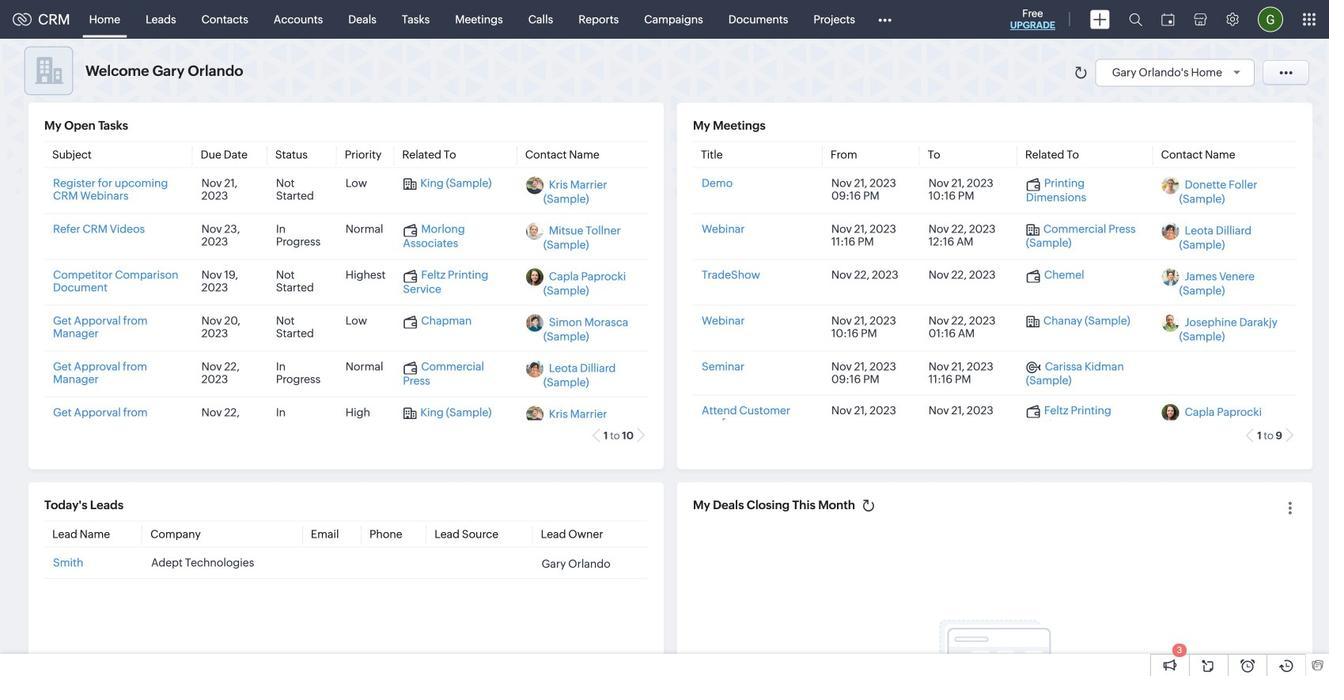 Task type: describe. For each thing, give the bounding box(es) containing it.
create menu image
[[1090, 10, 1110, 29]]

Other Modules field
[[868, 7, 902, 32]]

search element
[[1120, 0, 1152, 39]]

create menu element
[[1081, 0, 1120, 38]]

logo image
[[13, 13, 32, 26]]

profile image
[[1258, 7, 1283, 32]]



Task type: vqa. For each thing, say whether or not it's contained in the screenshot.
Signals 'element'
no



Task type: locate. For each thing, give the bounding box(es) containing it.
profile element
[[1249, 0, 1293, 38]]

calendar image
[[1162, 13, 1175, 26]]

search image
[[1129, 13, 1143, 26]]



